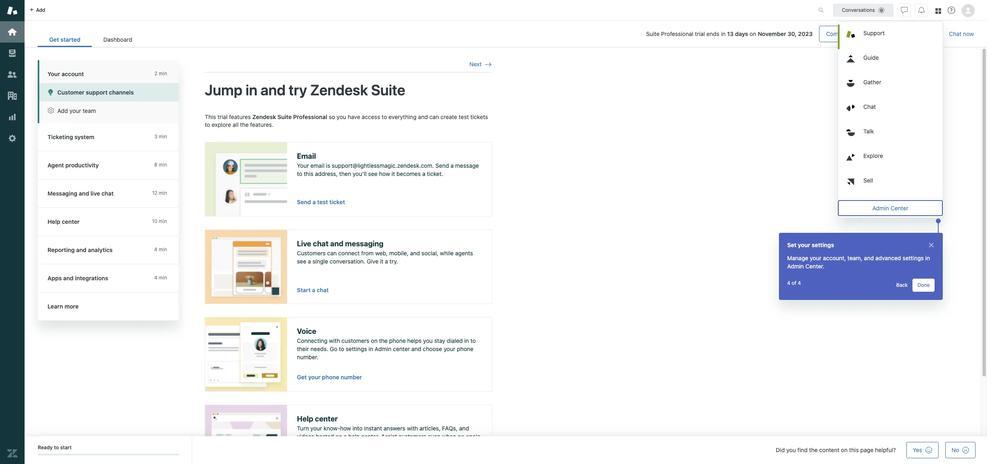 Task type: describe. For each thing, give the bounding box(es) containing it.
faqs,
[[442, 426, 458, 433]]

ready to start
[[38, 445, 72, 451]]

a left ticket.
[[423, 171, 426, 177]]

yes button
[[907, 443, 939, 459]]

suite inside region
[[278, 113, 292, 120]]

team
[[83, 107, 96, 114]]

and inside help center turn your know-how into instant answers with articles, faqs, and videos hosted on a help center. assist customers even when no one's in the office.
[[460, 426, 469, 433]]

it inside live chat and messaging customers can connect from web, mobile, and social, while agents see a single conversation. give it a try.
[[380, 258, 384, 265]]

1 horizontal spatial phone
[[390, 338, 406, 345]]

a inside help center turn your know-how into instant answers with articles, faqs, and videos hosted on a help center. assist customers even when no one's in the office.
[[344, 434, 347, 441]]

trial inside section
[[696, 30, 706, 37]]

account,
[[824, 255, 847, 262]]

office.
[[314, 442, 330, 449]]

tickets
[[471, 113, 488, 120]]

1 4 from the left
[[788, 280, 791, 287]]

help
[[297, 415, 314, 424]]

so you have access to everything and can create test tickets to explore all the features.
[[205, 113, 488, 128]]

with inside help center turn your know-how into instant answers with articles, faqs, and videos hosted on a help center. assist customers even when no one's in the office.
[[407, 426, 418, 433]]

start
[[60, 445, 72, 451]]

compare
[[827, 30, 851, 37]]

progress-bar progress bar
[[38, 455, 179, 456]]

support
[[86, 89, 108, 96]]

on inside section
[[750, 30, 757, 37]]

your for set your settings
[[799, 242, 811, 249]]

suite inside content-title region
[[371, 81, 406, 99]]

your for manage your account, team, and advanced settings in admin center.
[[811, 255, 822, 262]]

3 heading from the top
[[38, 180, 187, 208]]

explore
[[864, 152, 884, 159]]

back button
[[892, 279, 913, 292]]

it inside 'email your email is support@lightlessmagic.zendesk.com. send a message to this address, then you'll see how it becomes a ticket.'
[[392, 171, 395, 177]]

and left social,
[[410, 250, 420, 257]]

add
[[57, 107, 68, 114]]

settings inside voice connecting with customers on the phone helps you stay dialed in to their needs. go to settings in admin center and choose your phone number.
[[346, 346, 367, 353]]

admin center
[[873, 205, 909, 212]]

add your team
[[57, 107, 96, 114]]

send a test ticket
[[297, 199, 345, 206]]

suite inside section
[[647, 30, 660, 37]]

answers
[[384, 426, 406, 433]]

your inside help center turn your know-how into instant answers with articles, faqs, and videos hosted on a help center. assist customers even when no one's in the office.
[[311, 426, 322, 433]]

customer support channels button
[[39, 83, 179, 102]]

1 vertical spatial test
[[317, 199, 328, 206]]

get your phone number
[[297, 374, 362, 381]]

then
[[340, 171, 351, 177]]

helpful?
[[876, 447, 897, 454]]

get for get started
[[49, 36, 59, 43]]

with inside voice connecting with customers on the phone helps you stay dialed in to their needs. go to settings in admin center and choose your phone number.
[[329, 338, 340, 345]]

you for did
[[787, 447, 797, 454]]

next
[[470, 61, 482, 68]]

start
[[297, 287, 311, 294]]

features
[[229, 113, 251, 120]]

1 vertical spatial phone
[[457, 346, 474, 353]]

message
[[456, 162, 479, 169]]

plans
[[853, 30, 867, 37]]

conversations
[[843, 7, 876, 13]]

all
[[233, 121, 239, 128]]

0 vertical spatial settings
[[812, 242, 835, 249]]

2023
[[799, 30, 813, 37]]

email
[[311, 162, 325, 169]]

get help image
[[949, 7, 956, 14]]

2 4 from the left
[[799, 280, 802, 287]]

and inside voice connecting with customers on the phone helps you stay dialed in to their needs. go to settings in admin center and choose your phone number.
[[412, 346, 422, 353]]

ends
[[707, 30, 720, 37]]

this
[[205, 113, 216, 120]]

footer containing did you find the content on this page helpful?
[[25, 437, 988, 465]]

the inside footer
[[810, 447, 818, 454]]

a left message in the top of the page
[[451, 162, 454, 169]]

explore
[[212, 121, 231, 128]]

0 horizontal spatial phone
[[322, 374, 340, 381]]

to right 'go' at bottom
[[339, 346, 345, 353]]

trial inside region
[[218, 113, 228, 120]]

on inside voice connecting with customers on the phone helps you stay dialed in to their needs. go to settings in admin center and choose your phone number.
[[371, 338, 378, 345]]

zendesk inside content-title region
[[310, 81, 368, 99]]

advanced
[[876, 255, 902, 262]]

chat inside live chat and messaging customers can connect from web, mobile, and social, while agents see a single conversation. give it a try.
[[313, 240, 329, 248]]

dashboard
[[103, 36, 132, 43]]

did
[[777, 447, 786, 454]]

can inside live chat and messaging customers can connect from web, mobile, and social, while agents see a single conversation. give it a try.
[[327, 250, 337, 257]]

on inside help center turn your know-how into instant answers with articles, faqs, and videos hosted on a help center. assist customers even when no one's in the office.
[[336, 434, 343, 441]]

this inside footer
[[850, 447, 860, 454]]

zendesk support image
[[7, 5, 18, 16]]

turn
[[297, 426, 309, 433]]

messaging
[[345, 240, 384, 248]]

content-title region
[[205, 81, 492, 100]]

explore link
[[840, 147, 944, 172]]

assist
[[381, 434, 397, 441]]

in inside help center turn your know-how into instant answers with articles, faqs, and videos hosted on a help center. assist customers even when no one's in the office.
[[297, 442, 302, 449]]

channels
[[109, 89, 134, 96]]

done
[[918, 282, 931, 289]]

in inside content-title region
[[246, 81, 258, 99]]

can inside so you have access to everything and can create test tickets to explore all the features.
[[430, 113, 439, 120]]

a left try.
[[385, 258, 388, 265]]

gather link
[[840, 74, 944, 98]]

everything
[[389, 113, 417, 120]]

web,
[[375, 250, 388, 257]]

create
[[441, 113, 458, 120]]

customers inside voice connecting with customers on the phone helps you stay dialed in to their needs. go to settings in admin center and choose your phone number.
[[342, 338, 370, 345]]

set
[[788, 242, 797, 249]]

email
[[297, 152, 316, 161]]

and inside manage your account, team, and advanced settings in admin center.
[[865, 255, 875, 262]]

the inside voice connecting with customers on the phone helps you stay dialed in to their needs. go to settings in admin center and choose your phone number.
[[379, 338, 388, 345]]

zendesk inside region
[[253, 113, 276, 120]]

in right 'go' at bottom
[[369, 346, 374, 353]]

chat for chat
[[864, 103, 877, 110]]

instant
[[364, 426, 382, 433]]

jump
[[205, 81, 243, 99]]

account
[[62, 71, 84, 77]]

organizations image
[[7, 91, 18, 101]]

chat inside button
[[317, 287, 329, 294]]

dashboard tab
[[92, 32, 144, 47]]

0 horizontal spatial send
[[297, 199, 311, 206]]

center.
[[806, 263, 825, 270]]

sell
[[864, 177, 874, 184]]

zendesk products image
[[936, 8, 942, 14]]

example of email conversation inside of the ticketing system and the customer is asking the agent about reimbursement policy. image
[[205, 143, 287, 216]]

to down this
[[205, 121, 210, 128]]

address,
[[315, 171, 338, 177]]

back
[[897, 282, 909, 289]]

no
[[458, 434, 465, 441]]

add your team button
[[39, 102, 179, 120]]

professional inside section
[[662, 30, 694, 37]]

number
[[341, 374, 362, 381]]

content
[[820, 447, 840, 454]]

how inside help center turn your know-how into instant answers with articles, faqs, and videos hosted on a help center. assist customers even when no one's in the office.
[[340, 426, 351, 433]]

admin inside manage your account, team, and advanced settings in admin center.
[[788, 263, 805, 270]]

center.
[[362, 434, 380, 441]]

admin image
[[7, 133, 18, 144]]

hosted
[[316, 434, 334, 441]]

2
[[155, 71, 158, 77]]

chat for chat now
[[950, 30, 962, 37]]

page
[[861, 447, 874, 454]]

your account heading
[[38, 60, 179, 83]]

a inside button
[[312, 287, 316, 294]]

center
[[891, 205, 909, 212]]

customers
[[297, 250, 326, 257]]

live chat and messaging customers can connect from web, mobile, and social, while agents see a single conversation. give it a try.
[[297, 240, 474, 265]]

set your settings
[[788, 242, 835, 249]]

to right access
[[382, 113, 387, 120]]

4 of 4 back
[[788, 280, 909, 289]]

1 heading from the top
[[38, 123, 187, 152]]

to right dialed
[[471, 338, 476, 345]]

region containing email
[[205, 113, 493, 465]]

your account
[[48, 71, 84, 77]]

voice connecting with customers on the phone helps you stay dialed in to their needs. go to settings in admin center and choose your phone number.
[[297, 327, 476, 361]]

support@lightlessmagic.zendesk.com.
[[332, 162, 434, 169]]

live
[[297, 240, 311, 248]]

30,
[[788, 30, 797, 37]]

mobile,
[[390, 250, 409, 257]]



Task type: locate. For each thing, give the bounding box(es) containing it.
on down the know-
[[336, 434, 343, 441]]

with
[[329, 338, 340, 345], [407, 426, 418, 433]]

chat right start
[[317, 287, 329, 294]]

1 horizontal spatial trial
[[696, 30, 706, 37]]

get started
[[49, 36, 80, 43]]

from
[[362, 250, 374, 257]]

get your phone number link
[[297, 374, 362, 381]]

how
[[379, 171, 390, 177], [340, 426, 351, 433]]

next button
[[470, 61, 492, 68]]

start a chat
[[297, 287, 329, 294]]

you inside voice connecting with customers on the phone helps you stay dialed in to their needs. go to settings in admin center and choose your phone number.
[[424, 338, 433, 345]]

0 horizontal spatial you
[[337, 113, 346, 120]]

0 vertical spatial chat
[[950, 30, 962, 37]]

your inside 'heading'
[[48, 71, 60, 77]]

phone down dialed
[[457, 346, 474, 353]]

example of conversation inside of messaging and the customer is asking the agent about changing the size of the retail order. image
[[205, 230, 287, 304]]

1 horizontal spatial customers
[[399, 434, 427, 441]]

with left articles,
[[407, 426, 418, 433]]

your inside voice connecting with customers on the phone helps you stay dialed in to their needs. go to settings in admin center and choose your phone number.
[[444, 346, 456, 353]]

trial left ends
[[696, 30, 706, 37]]

0 vertical spatial phone
[[390, 338, 406, 345]]

find
[[798, 447, 808, 454]]

set your settings dialog
[[780, 233, 944, 300]]

days
[[736, 30, 749, 37]]

your inside 'email your email is support@lightlessmagic.zendesk.com. send a message to this address, then you'll see how it becomes a ticket.'
[[297, 162, 309, 169]]

1 vertical spatial professional
[[293, 113, 328, 120]]

0 vertical spatial suite
[[647, 30, 660, 37]]

0 horizontal spatial get
[[49, 36, 59, 43]]

1 horizontal spatial test
[[459, 113, 469, 120]]

chat link
[[840, 98, 944, 123]]

features.
[[250, 121, 274, 128]]

tab list containing get started
[[38, 32, 144, 47]]

and left try
[[261, 81, 286, 99]]

conversation.
[[330, 258, 366, 265]]

email your email is support@lightlessmagic.zendesk.com. send a message to this address, then you'll see how it becomes a ticket.
[[297, 152, 479, 177]]

compare plans
[[827, 30, 867, 37]]

1 horizontal spatial this
[[850, 447, 860, 454]]

chat now
[[950, 30, 975, 37]]

1 vertical spatial send
[[297, 199, 311, 206]]

chat left now
[[950, 30, 962, 37]]

sell link
[[840, 172, 944, 197]]

2 horizontal spatial suite
[[647, 30, 660, 37]]

4 right of
[[799, 280, 802, 287]]

1 vertical spatial this
[[850, 447, 860, 454]]

1 vertical spatial zendesk
[[253, 113, 276, 120]]

0 horizontal spatial customers
[[342, 338, 370, 345]]

chat up 'customers' at the left bottom
[[313, 240, 329, 248]]

0 vertical spatial professional
[[662, 30, 694, 37]]

you right 'did' on the bottom of the page
[[787, 447, 797, 454]]

and inside content-title region
[[261, 81, 286, 99]]

in inside manage your account, team, and advanced settings in admin center.
[[926, 255, 931, 262]]

single
[[313, 258, 328, 265]]

2 vertical spatial admin
[[375, 346, 392, 353]]

customers down articles,
[[399, 434, 427, 441]]

2 horizontal spatial you
[[787, 447, 797, 454]]

on left the helps
[[371, 338, 378, 345]]

test inside so you have access to everything and can create test tickets to explore all the features.
[[459, 113, 469, 120]]

no button
[[946, 443, 976, 459]]

2 min
[[155, 71, 167, 77]]

your for get your phone number
[[308, 374, 321, 381]]

2 horizontal spatial settings
[[903, 255, 925, 262]]

it down web,
[[380, 258, 384, 265]]

example of a help center article. image
[[205, 406, 287, 465]]

0 horizontal spatial center
[[315, 415, 338, 424]]

test right create
[[459, 113, 469, 120]]

on right days
[[750, 30, 757, 37]]

zendesk up so
[[310, 81, 368, 99]]

0 vertical spatial test
[[459, 113, 469, 120]]

and down the helps
[[412, 346, 422, 353]]

2 horizontal spatial phone
[[457, 346, 474, 353]]

professional left so
[[293, 113, 328, 120]]

2 horizontal spatial admin
[[873, 205, 890, 212]]

it
[[392, 171, 395, 177], [380, 258, 384, 265]]

1 horizontal spatial center
[[393, 346, 410, 353]]

you
[[337, 113, 346, 120], [424, 338, 433, 345], [787, 447, 797, 454]]

2 vertical spatial you
[[787, 447, 797, 454]]

on inside footer
[[842, 447, 848, 454]]

try
[[289, 81, 307, 99]]

1 vertical spatial chat
[[317, 287, 329, 294]]

manage
[[788, 255, 809, 262]]

of
[[792, 280, 797, 287]]

how up help on the bottom of page
[[340, 426, 351, 433]]

0 vertical spatial how
[[379, 171, 390, 177]]

customers image
[[7, 69, 18, 80]]

your down number.
[[308, 374, 321, 381]]

0 horizontal spatial zendesk
[[253, 113, 276, 120]]

phone
[[390, 338, 406, 345], [457, 346, 474, 353], [322, 374, 340, 381]]

give
[[367, 258, 379, 265]]

in right dialed
[[465, 338, 469, 345]]

your
[[70, 107, 81, 114], [799, 242, 811, 249], [811, 255, 822, 262], [444, 346, 456, 353], [308, 374, 321, 381], [311, 426, 322, 433]]

your right "add"
[[70, 107, 81, 114]]

into
[[353, 426, 363, 433]]

with up 'go' at bottom
[[329, 338, 340, 345]]

1 horizontal spatial professional
[[662, 30, 694, 37]]

to inside 'email your email is support@lightlessmagic.zendesk.com. send a message to this address, then you'll see how it becomes a ticket.'
[[297, 171, 303, 177]]

0 horizontal spatial your
[[48, 71, 60, 77]]

your right set
[[799, 242, 811, 249]]

November 30, 2023 text field
[[758, 30, 813, 37]]

0 vertical spatial send
[[436, 162, 449, 169]]

go
[[330, 346, 338, 353]]

customers up number
[[342, 338, 370, 345]]

your down email
[[297, 162, 309, 169]]

done button
[[913, 279, 935, 292]]

0 horizontal spatial chat
[[864, 103, 877, 110]]

center inside voice connecting with customers on the phone helps you stay dialed in to their needs. go to settings in admin center and choose your phone number.
[[393, 346, 410, 353]]

1 vertical spatial settings
[[903, 255, 925, 262]]

in down close icon on the right bottom
[[926, 255, 931, 262]]

the down 'videos'
[[303, 442, 312, 449]]

see down support@lightlessmagic.zendesk.com.
[[368, 171, 378, 177]]

helps
[[408, 338, 422, 345]]

conversations button
[[834, 3, 894, 17]]

one's
[[466, 434, 481, 441]]

get down number.
[[297, 374, 307, 381]]

so
[[329, 113, 335, 120]]

see inside 'email your email is support@lightlessmagic.zendesk.com. send a message to this address, then you'll see how it becomes a ticket.'
[[368, 171, 378, 177]]

help
[[349, 434, 360, 441]]

no
[[953, 447, 960, 454]]

1 vertical spatial get
[[297, 374, 307, 381]]

4 left of
[[788, 280, 791, 287]]

settings inside manage your account, team, and advanced settings in admin center.
[[903, 255, 925, 262]]

0 vertical spatial you
[[337, 113, 346, 120]]

1 vertical spatial center
[[315, 415, 338, 424]]

see down 'customers' at the left bottom
[[297, 258, 307, 265]]

how inside 'email your email is support@lightlessmagic.zendesk.com. send a message to this address, then you'll see how it becomes a ticket.'
[[379, 171, 390, 177]]

0 vertical spatial admin
[[873, 205, 890, 212]]

1 horizontal spatial with
[[407, 426, 418, 433]]

suite
[[647, 30, 660, 37], [371, 81, 406, 99], [278, 113, 292, 120]]

0 vertical spatial can
[[430, 113, 439, 120]]

zendesk image
[[7, 449, 18, 460]]

professional left ends
[[662, 30, 694, 37]]

chat up the talk
[[864, 103, 877, 110]]

trial up explore
[[218, 113, 228, 120]]

heading
[[38, 123, 187, 152], [38, 152, 187, 180], [38, 180, 187, 208], [38, 208, 187, 237], [38, 237, 187, 265], [38, 265, 187, 293], [38, 293, 187, 321]]

settings right 'advanced'
[[903, 255, 925, 262]]

start a chat button
[[297, 287, 329, 294]]

can
[[430, 113, 439, 120], [327, 250, 337, 257]]

1 vertical spatial chat
[[864, 103, 877, 110]]

support link
[[840, 24, 944, 49]]

4 heading from the top
[[38, 208, 187, 237]]

test left ticket
[[317, 199, 328, 206]]

dialed
[[447, 338, 463, 345]]

get for get your phone number
[[297, 374, 307, 381]]

your for add your team
[[70, 107, 81, 114]]

0 horizontal spatial with
[[329, 338, 340, 345]]

social,
[[422, 250, 439, 257]]

views image
[[7, 48, 18, 59]]

this down email
[[304, 171, 314, 177]]

0 vertical spatial chat
[[313, 240, 329, 248]]

0 vertical spatial see
[[368, 171, 378, 177]]

0 horizontal spatial this
[[304, 171, 314, 177]]

your inside manage your account, team, and advanced settings in admin center.
[[811, 255, 822, 262]]

customer
[[57, 89, 84, 96]]

5 heading from the top
[[38, 237, 187, 265]]

1 horizontal spatial chat
[[950, 30, 962, 37]]

the inside help center turn your know-how into instant answers with articles, faqs, and videos hosted on a help center. assist customers even when no one's in the office.
[[303, 442, 312, 449]]

your up hosted at the bottom
[[311, 426, 322, 433]]

it down support@lightlessmagic.zendesk.com.
[[392, 171, 395, 177]]

see
[[368, 171, 378, 177], [297, 258, 307, 265]]

0 horizontal spatial how
[[340, 426, 351, 433]]

admin inside voice connecting with customers on the phone helps you stay dialed in to their needs. go to settings in admin center and choose your phone number.
[[375, 346, 392, 353]]

the left the helps
[[379, 338, 388, 345]]

the
[[240, 121, 249, 128], [379, 338, 388, 345], [303, 442, 312, 449], [810, 447, 818, 454]]

get inside 'tab list'
[[49, 36, 59, 43]]

to inside footer
[[54, 445, 59, 451]]

center up the know-
[[315, 415, 338, 424]]

0 horizontal spatial can
[[327, 250, 337, 257]]

1 horizontal spatial you
[[424, 338, 433, 345]]

your inside button
[[70, 107, 81, 114]]

zendesk up the features. at the left
[[253, 113, 276, 120]]

in right jump
[[246, 81, 258, 99]]

main element
[[0, 0, 25, 465]]

the right all
[[240, 121, 249, 128]]

0 horizontal spatial professional
[[293, 113, 328, 120]]

footer
[[25, 437, 988, 465]]

customers inside help center turn your know-how into instant answers with articles, faqs, and videos hosted on a help center. assist customers even when no one's in the office.
[[399, 434, 427, 441]]

now
[[964, 30, 975, 37]]

1 vertical spatial how
[[340, 426, 351, 433]]

1 vertical spatial customers
[[399, 434, 427, 441]]

2 heading from the top
[[38, 152, 187, 180]]

this inside 'email your email is support@lightlessmagic.zendesk.com. send a message to this address, then you'll see how it becomes a ticket.'
[[304, 171, 314, 177]]

close image
[[929, 242, 935, 249]]

reporting image
[[7, 112, 18, 123]]

1 vertical spatial admin
[[788, 263, 805, 270]]

see inside live chat and messaging customers can connect from web, mobile, and social, while agents see a single conversation. give it a try.
[[297, 258, 307, 265]]

to left start
[[54, 445, 59, 451]]

1 horizontal spatial 4
[[799, 280, 802, 287]]

a left ticket
[[313, 199, 316, 206]]

phone left number
[[322, 374, 340, 381]]

and inside so you have access to everything and can create test tickets to explore all the features.
[[418, 113, 428, 120]]

send left ticket
[[297, 199, 311, 206]]

and up connect
[[331, 240, 344, 248]]

1 horizontal spatial admin
[[788, 263, 805, 270]]

center down the helps
[[393, 346, 410, 353]]

send
[[436, 162, 449, 169], [297, 199, 311, 206]]

1 vertical spatial can
[[327, 250, 337, 257]]

the right find on the bottom of page
[[810, 447, 818, 454]]

customers
[[342, 338, 370, 345], [399, 434, 427, 441]]

1 horizontal spatial your
[[297, 162, 309, 169]]

to down email
[[297, 171, 303, 177]]

0 vertical spatial your
[[48, 71, 60, 77]]

your up center.
[[811, 255, 822, 262]]

section
[[150, 26, 930, 42]]

example of how the agent accepts an incoming phone call as well as how to log the details of the call. image
[[205, 318, 287, 392]]

on right content
[[842, 447, 848, 454]]

1 vertical spatial you
[[424, 338, 433, 345]]

ready
[[38, 445, 53, 451]]

articles,
[[420, 426, 441, 433]]

1 vertical spatial it
[[380, 258, 384, 265]]

can left create
[[430, 113, 439, 120]]

0 vertical spatial customers
[[342, 338, 370, 345]]

1 horizontal spatial settings
[[812, 242, 835, 249]]

get started image
[[7, 27, 18, 37]]

agents
[[456, 250, 474, 257]]

6 heading from the top
[[38, 265, 187, 293]]

guide link
[[840, 49, 944, 74]]

a
[[451, 162, 454, 169], [423, 171, 426, 177], [313, 199, 316, 206], [308, 258, 311, 265], [385, 258, 388, 265], [312, 287, 316, 294], [344, 434, 347, 441]]

send inside 'email your email is support@lightlessmagic.zendesk.com. send a message to this address, then you'll see how it becomes a ticket.'
[[436, 162, 449, 169]]

chat inside button
[[950, 30, 962, 37]]

settings up "account,"
[[812, 242, 835, 249]]

0 horizontal spatial test
[[317, 199, 328, 206]]

0 vertical spatial center
[[393, 346, 410, 353]]

2 vertical spatial settings
[[346, 346, 367, 353]]

0 vertical spatial this
[[304, 171, 314, 177]]

send up ticket.
[[436, 162, 449, 169]]

1 horizontal spatial zendesk
[[310, 81, 368, 99]]

get
[[49, 36, 59, 43], [297, 374, 307, 381]]

0 horizontal spatial it
[[380, 258, 384, 265]]

tab list
[[38, 32, 144, 47]]

1 vertical spatial with
[[407, 426, 418, 433]]

choose
[[423, 346, 443, 353]]

1 horizontal spatial get
[[297, 374, 307, 381]]

connect
[[339, 250, 360, 257]]

2 vertical spatial suite
[[278, 113, 292, 120]]

number.
[[297, 354, 319, 361]]

jump in and try zendesk suite
[[205, 81, 406, 99]]

2 vertical spatial phone
[[322, 374, 340, 381]]

0 vertical spatial trial
[[696, 30, 706, 37]]

1 horizontal spatial how
[[379, 171, 390, 177]]

you right so
[[337, 113, 346, 120]]

know-
[[324, 426, 340, 433]]

chat
[[950, 30, 962, 37], [864, 103, 877, 110]]

in down 'videos'
[[297, 442, 302, 449]]

1 vertical spatial trial
[[218, 113, 228, 120]]

voice
[[297, 327, 317, 336]]

get left started
[[49, 36, 59, 43]]

7 heading from the top
[[38, 293, 187, 321]]

you up choose
[[424, 338, 433, 345]]

phone left the helps
[[390, 338, 406, 345]]

access
[[362, 113, 380, 120]]

0 horizontal spatial see
[[297, 258, 307, 265]]

settings
[[812, 242, 835, 249], [903, 255, 925, 262], [346, 346, 367, 353]]

a down 'customers' at the left bottom
[[308, 258, 311, 265]]

1 horizontal spatial see
[[368, 171, 378, 177]]

admin
[[873, 205, 890, 212], [788, 263, 805, 270], [375, 346, 392, 353]]

1 horizontal spatial can
[[430, 113, 439, 120]]

your left account
[[48, 71, 60, 77]]

1 horizontal spatial it
[[392, 171, 395, 177]]

1 horizontal spatial send
[[436, 162, 449, 169]]

0 horizontal spatial trial
[[218, 113, 228, 120]]

yes
[[914, 447, 923, 454]]

can up single
[[327, 250, 337, 257]]

and up no
[[460, 426, 469, 433]]

section containing suite professional trial ends in
[[150, 26, 930, 42]]

0 vertical spatial zendesk
[[310, 81, 368, 99]]

did you find the content on this page helpful?
[[777, 447, 897, 454]]

in inside section
[[722, 30, 726, 37]]

region
[[205, 113, 493, 465]]

0 horizontal spatial suite
[[278, 113, 292, 120]]

0 vertical spatial with
[[329, 338, 340, 345]]

how down support@lightlessmagic.zendesk.com.
[[379, 171, 390, 177]]

this left the page
[[850, 447, 860, 454]]

0 vertical spatial it
[[392, 171, 395, 177]]

you for so
[[337, 113, 346, 120]]

center inside help center turn your know-how into instant answers with articles, faqs, and videos hosted on a help center. assist customers even when no one's in the office.
[[315, 415, 338, 424]]

0 horizontal spatial settings
[[346, 346, 367, 353]]

november
[[758, 30, 787, 37]]

videos
[[297, 434, 315, 441]]

guide
[[864, 54, 880, 61]]

professional inside region
[[293, 113, 328, 120]]

0 vertical spatial get
[[49, 36, 59, 43]]

your down dialed
[[444, 346, 456, 353]]

settings right 'go' at bottom
[[346, 346, 367, 353]]

0 horizontal spatial admin
[[375, 346, 392, 353]]

a right start
[[312, 287, 316, 294]]

1 horizontal spatial suite
[[371, 81, 406, 99]]

a left help on the bottom of page
[[344, 434, 347, 441]]

their
[[297, 346, 309, 353]]

chat now button
[[943, 26, 981, 42]]

1 vertical spatial suite
[[371, 81, 406, 99]]

get inside region
[[297, 374, 307, 381]]

you inside so you have access to everything and can create test tickets to explore all the features.
[[337, 113, 346, 120]]

1 vertical spatial see
[[297, 258, 307, 265]]

the inside so you have access to everything and can create test tickets to explore all the features.
[[240, 121, 249, 128]]

1 vertical spatial your
[[297, 162, 309, 169]]

0 horizontal spatial 4
[[788, 280, 791, 287]]

and right team,
[[865, 255, 875, 262]]

in left 13
[[722, 30, 726, 37]]

and right everything
[[418, 113, 428, 120]]



Task type: vqa. For each thing, say whether or not it's contained in the screenshot.
7's Used today
no



